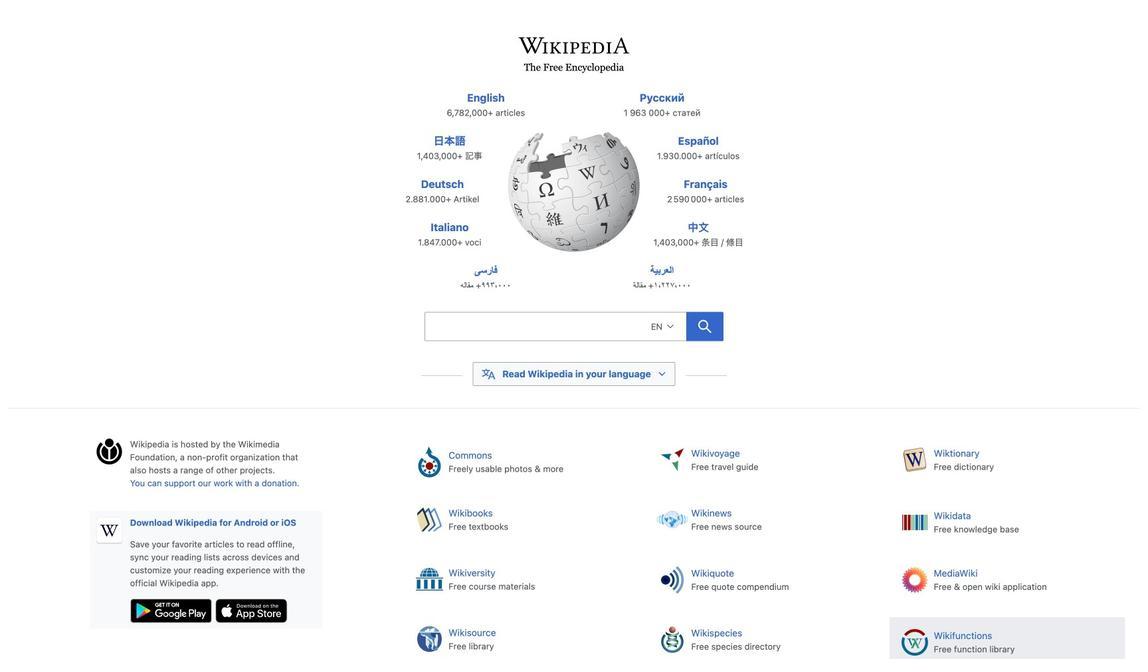 Task type: describe. For each thing, give the bounding box(es) containing it.
top languages element
[[391, 90, 758, 306]]

wikipedia image
[[508, 132, 641, 253]]



Task type: vqa. For each thing, say whether or not it's contained in the screenshot.
search box
yes



Task type: locate. For each thing, give the bounding box(es) containing it.
None search field
[[395, 308, 753, 349]]

other projects element
[[404, 438, 1140, 659]]

None search field
[[425, 312, 686, 341]]



